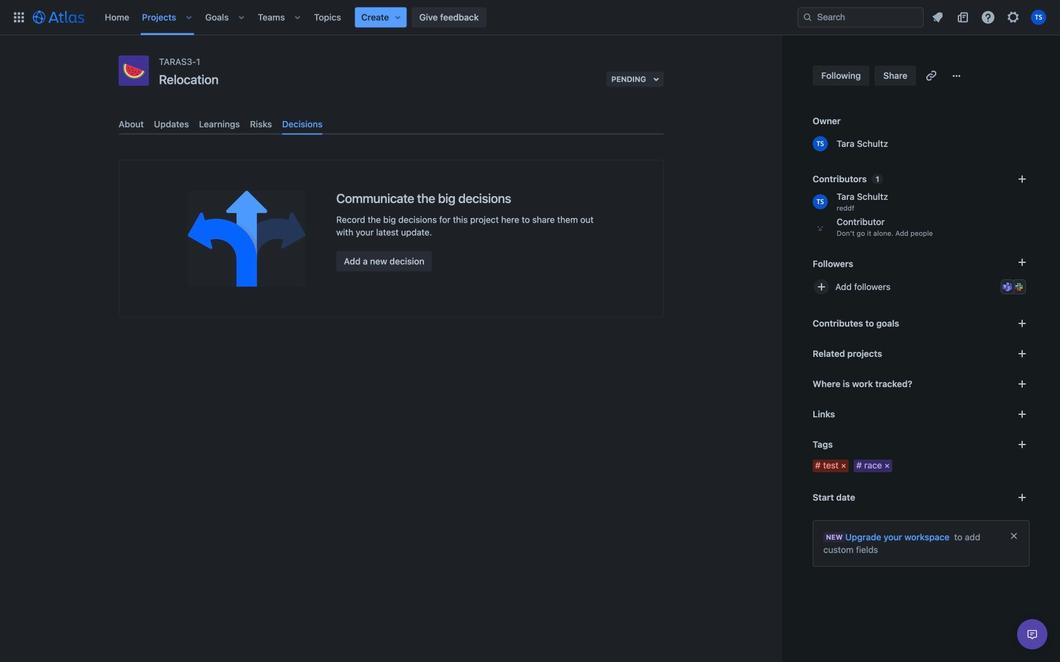 Task type: describe. For each thing, give the bounding box(es) containing it.
close banner image
[[1009, 531, 1019, 541]]

add tag image
[[1015, 437, 1030, 452]]

Search field
[[798, 7, 924, 27]]

search image
[[803, 12, 813, 22]]

switch to... image
[[11, 10, 27, 25]]

add related project image
[[1015, 346, 1030, 362]]

msteams logo showing  channels are connected to this project image
[[1003, 282, 1013, 292]]

add follower image
[[814, 280, 829, 295]]



Task type: vqa. For each thing, say whether or not it's contained in the screenshot.
group
no



Task type: locate. For each thing, give the bounding box(es) containing it.
add link image
[[1015, 407, 1030, 422]]

help image
[[981, 10, 996, 25]]

add team or contributors image
[[1015, 172, 1030, 187]]

close tag image
[[839, 461, 849, 471]]

close tag image
[[882, 461, 892, 471]]

top element
[[8, 0, 798, 35]]

add a follower image
[[1015, 255, 1030, 270]]

add goals image
[[1015, 316, 1030, 331]]

slack logo showing nan channels are connected to this project image
[[1014, 282, 1024, 292]]

banner
[[0, 0, 1060, 35]]

tab list
[[114, 114, 669, 135]]

set start date image
[[1015, 490, 1030, 505]]

settings image
[[1006, 10, 1021, 25]]

notifications image
[[930, 10, 945, 25]]

open intercom messenger image
[[1025, 627, 1040, 642]]

None search field
[[798, 7, 924, 27]]

add work tracking links image
[[1015, 377, 1030, 392]]

account image
[[1031, 10, 1046, 25]]



